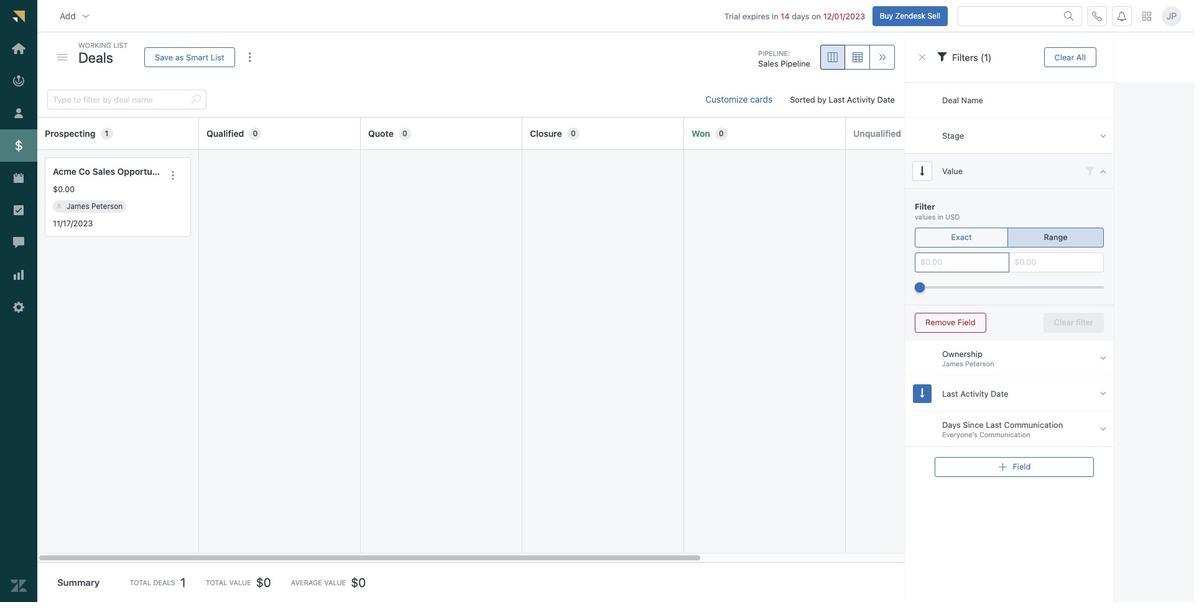 Task type: locate. For each thing, give the bounding box(es) containing it.
jp
[[1167, 11, 1177, 21]]

remove
[[926, 317, 956, 327]]

1 vertical spatial list
[[211, 52, 224, 62]]

2 value from the left
[[324, 579, 346, 587]]

1 vertical spatial sales
[[92, 166, 115, 177]]

last inside days since last communication everyone's communication
[[986, 420, 1002, 430]]

customize cards button
[[696, 87, 783, 112]]

4 0 from the left
[[719, 129, 724, 138]]

1 horizontal spatial peterson
[[966, 360, 995, 368]]

buy
[[880, 11, 893, 20]]

$0.00 field down range button
[[1015, 253, 1099, 272]]

add image
[[998, 462, 1008, 472]]

remove field
[[926, 317, 976, 327]]

$0 right average
[[351, 575, 366, 590]]

0 vertical spatial deals
[[78, 49, 113, 66]]

0 horizontal spatial list
[[113, 41, 128, 49]]

field inside field button
[[1013, 462, 1031, 472]]

1 vertical spatial peterson
[[966, 360, 995, 368]]

$0.00
[[53, 184, 75, 194]]

field button
[[935, 457, 1094, 477]]

long arrow down image for last activity date
[[920, 388, 925, 399]]

search image down the smart
[[191, 95, 201, 105]]

won
[[692, 128, 710, 138]]

opportunity
[[117, 166, 168, 177]]

sales inside pipeline: sales pipeline
[[758, 59, 779, 69]]

0 for closure
[[571, 129, 576, 138]]

total for $0
[[206, 579, 227, 587]]

2 horizontal spatial last
[[986, 420, 1002, 430]]

1 down type to filter by deal name field
[[105, 129, 109, 138]]

0 vertical spatial angle down image
[[1100, 353, 1107, 363]]

1
[[105, 129, 109, 138], [180, 575, 186, 590]]

0 right closure
[[571, 129, 576, 138]]

1 angle down image from the top
[[1100, 130, 1107, 141]]

values in usd
[[915, 213, 960, 221]]

0 vertical spatial angle down image
[[1100, 130, 1107, 141]]

jp button
[[1162, 6, 1182, 26]]

0 vertical spatial list
[[113, 41, 128, 49]]

sales down pipeline: on the top right
[[758, 59, 779, 69]]

0 vertical spatial james
[[67, 201, 89, 211]]

days
[[942, 420, 961, 430]]

smart
[[186, 52, 209, 62]]

2 total from the left
[[206, 579, 227, 587]]

0 horizontal spatial search image
[[191, 95, 201, 105]]

sales right co
[[92, 166, 115, 177]]

1 $0 from the left
[[256, 575, 271, 590]]

last activity date
[[942, 389, 1009, 398]]

clear
[[1055, 52, 1075, 62]]

peterson down ownership
[[966, 360, 995, 368]]

acme
[[53, 166, 77, 177]]

filter fill image
[[938, 52, 947, 62], [1085, 166, 1095, 176]]

usd
[[946, 213, 960, 221]]

1 horizontal spatial in
[[938, 213, 944, 221]]

clear all
[[1055, 52, 1086, 62]]

0 horizontal spatial $0.00 field
[[921, 253, 1004, 272]]

james down ownership
[[942, 360, 964, 368]]

customize
[[706, 94, 748, 105]]

chevron down image
[[81, 11, 91, 21]]

days
[[792, 11, 810, 21]]

11/17/2023
[[53, 218, 93, 228]]

1 $0.00 field from the left
[[921, 253, 1004, 272]]

2 vertical spatial last
[[986, 420, 1002, 430]]

contacts image
[[57, 204, 62, 209]]

1 vertical spatial field
[[1013, 462, 1031, 472]]

total right 'total deals 1'
[[206, 579, 227, 587]]

3 0 from the left
[[571, 129, 576, 138]]

total for 1
[[130, 579, 151, 587]]

1 total from the left
[[130, 579, 151, 587]]

peterson
[[91, 201, 123, 211], [966, 360, 995, 368]]

1 horizontal spatial 1
[[180, 575, 186, 590]]

1 angle down image from the top
[[1100, 353, 1107, 363]]

0 vertical spatial field
[[958, 317, 976, 327]]

1 horizontal spatial deals
[[153, 579, 175, 587]]

field
[[958, 317, 976, 327], [1013, 462, 1031, 472]]

1 horizontal spatial date
[[991, 389, 1009, 398]]

activity up since
[[961, 389, 989, 398]]

1 horizontal spatial value
[[324, 579, 346, 587]]

0 vertical spatial activity
[[847, 94, 875, 104]]

1 vertical spatial in
[[938, 213, 944, 221]]

in left 14
[[772, 11, 779, 21]]

list right working
[[113, 41, 128, 49]]

last
[[829, 94, 845, 104], [942, 389, 958, 398], [986, 420, 1002, 430]]

save as smart list button
[[144, 47, 235, 67]]

1 horizontal spatial james
[[942, 360, 964, 368]]

sell
[[928, 11, 941, 20]]

activity
[[847, 94, 875, 104], [961, 389, 989, 398]]

ownership james peterson
[[942, 349, 995, 368]]

date
[[878, 94, 895, 104], [991, 389, 1009, 398]]

2 long arrow down image from the top
[[920, 388, 925, 399]]

0 right qualified
[[253, 129, 258, 138]]

0 right won
[[719, 129, 724, 138]]

field right add icon
[[1013, 462, 1031, 472]]

as
[[175, 52, 184, 62]]

0 horizontal spatial sales
[[92, 166, 115, 177]]

deal
[[942, 95, 959, 105]]

summary
[[57, 577, 100, 588]]

search image
[[1064, 11, 1074, 21], [191, 95, 201, 105]]

co
[[79, 166, 90, 177]]

field right remove
[[958, 317, 976, 327]]

0
[[253, 129, 258, 138], [402, 129, 407, 138], [571, 129, 576, 138], [719, 129, 724, 138]]

1 horizontal spatial filter fill image
[[1085, 166, 1095, 176]]

1 horizontal spatial $0
[[351, 575, 366, 590]]

bell image
[[1117, 11, 1127, 21]]

qualified
[[207, 128, 244, 138]]

1 horizontal spatial field
[[1013, 462, 1031, 472]]

deals
[[78, 49, 113, 66], [153, 579, 175, 587]]

cards
[[750, 94, 773, 105]]

last up days
[[942, 389, 958, 398]]

0 horizontal spatial peterson
[[91, 201, 123, 211]]

total deals 1
[[130, 575, 186, 590]]

total right summary at the bottom left
[[130, 579, 151, 587]]

date up days since last communication everyone's communication
[[991, 389, 1009, 398]]

range
[[1044, 232, 1068, 242]]

deals inside working list deals
[[78, 49, 113, 66]]

1 horizontal spatial sales
[[758, 59, 779, 69]]

filter fill image left angle up icon
[[1085, 166, 1095, 176]]

1 horizontal spatial total
[[206, 579, 227, 587]]

long arrow down image left value
[[920, 166, 925, 176]]

1 vertical spatial filter fill image
[[1085, 166, 1095, 176]]

angle down image
[[1100, 130, 1107, 141], [1100, 388, 1107, 399]]

0 horizontal spatial 1
[[105, 129, 109, 138]]

overflow vertical fill image
[[245, 52, 255, 62]]

exact button
[[915, 228, 1009, 247]]

list right the smart
[[211, 52, 224, 62]]

value inside average value $0
[[324, 579, 346, 587]]

1 vertical spatial search image
[[191, 95, 201, 105]]

peterson down acme co sales opportunity link in the left of the page
[[91, 201, 123, 211]]

angle down image
[[1100, 353, 1107, 363], [1100, 424, 1107, 434]]

1 vertical spatial angle down image
[[1100, 424, 1107, 434]]

long arrow down image
[[920, 166, 925, 176], [920, 388, 925, 399]]

list
[[113, 41, 128, 49], [211, 52, 224, 62]]

0 horizontal spatial $0
[[256, 575, 271, 590]]

communication up field button
[[1004, 420, 1063, 430]]

zendesk
[[895, 11, 926, 20]]

total inside 'total deals 1'
[[130, 579, 151, 587]]

0 horizontal spatial field
[[958, 317, 976, 327]]

$0.00 field
[[921, 253, 1004, 272], [1015, 253, 1099, 272]]

0 vertical spatial last
[[829, 94, 845, 104]]

1 horizontal spatial last
[[942, 389, 958, 398]]

value
[[229, 579, 251, 587], [324, 579, 346, 587]]

0 horizontal spatial last
[[829, 94, 845, 104]]

1 value from the left
[[229, 579, 251, 587]]

0 horizontal spatial value
[[229, 579, 251, 587]]

last right since
[[986, 420, 1002, 430]]

0 vertical spatial search image
[[1064, 11, 1074, 21]]

0 vertical spatial filter fill image
[[938, 52, 947, 62]]

james up "11/17/2023"
[[67, 201, 89, 211]]

1 0 from the left
[[253, 129, 258, 138]]

0 horizontal spatial total
[[130, 579, 151, 587]]

trial expires in 14 days on 12/01/2023
[[725, 11, 865, 21]]

everyone's
[[942, 431, 978, 439]]

angle down image for days since last communication
[[1100, 424, 1107, 434]]

communication
[[1004, 420, 1063, 430], [980, 431, 1031, 439]]

$0 left average
[[256, 575, 271, 590]]

save
[[155, 52, 173, 62]]

add
[[60, 10, 76, 21]]

in left usd
[[938, 213, 944, 221]]

1 left the total value $0
[[180, 575, 186, 590]]

filter fill image right cancel image
[[938, 52, 947, 62]]

communication up add icon
[[980, 431, 1031, 439]]

0 horizontal spatial in
[[772, 11, 779, 21]]

remove field button
[[915, 313, 987, 333]]

$0.00 field down exact button
[[921, 253, 1004, 272]]

last right by
[[829, 94, 845, 104]]

1 vertical spatial james
[[942, 360, 964, 368]]

since
[[963, 420, 984, 430]]

activity up unqualified
[[847, 94, 875, 104]]

exact
[[951, 232, 972, 242]]

0 vertical spatial sales
[[758, 59, 779, 69]]

1 vertical spatial 1
[[180, 575, 186, 590]]

0 right quote
[[402, 129, 407, 138]]

1 long arrow down image from the top
[[920, 166, 925, 176]]

acme co sales opportunity
[[53, 166, 168, 177]]

prospecting
[[45, 128, 95, 138]]

long arrow down image left last activity date on the right of page
[[920, 388, 925, 399]]

1 vertical spatial long arrow down image
[[920, 388, 925, 399]]

2 $0 from the left
[[351, 575, 366, 590]]

0 for qualified
[[253, 129, 258, 138]]

1 vertical spatial angle down image
[[1100, 388, 1107, 399]]

james peterson
[[67, 201, 123, 211]]

0 vertical spatial long arrow down image
[[920, 166, 925, 176]]

sales
[[758, 59, 779, 69], [92, 166, 115, 177]]

in
[[772, 11, 779, 21], [938, 213, 944, 221]]

days since last communication everyone's communication
[[942, 420, 1063, 439]]

1 horizontal spatial activity
[[961, 389, 989, 398]]

unqualified
[[854, 128, 902, 138]]

1 horizontal spatial $0.00 field
[[1015, 253, 1099, 272]]

0 vertical spatial date
[[878, 94, 895, 104]]

clear all button
[[1044, 47, 1097, 67]]

$0
[[256, 575, 271, 590], [351, 575, 366, 590]]

1 horizontal spatial list
[[211, 52, 224, 62]]

value inside the total value $0
[[229, 579, 251, 587]]

0 horizontal spatial deals
[[78, 49, 113, 66]]

range button
[[1008, 228, 1104, 247]]

search image left calls icon
[[1064, 11, 1074, 21]]

2 0 from the left
[[402, 129, 407, 138]]

james
[[67, 201, 89, 211], [942, 360, 964, 368]]

1 vertical spatial activity
[[961, 389, 989, 398]]

2 angle down image from the top
[[1100, 424, 1107, 434]]

1 vertical spatial deals
[[153, 579, 175, 587]]

list inside working list deals
[[113, 41, 128, 49]]

total inside the total value $0
[[206, 579, 227, 587]]

date up unqualified
[[878, 94, 895, 104]]

total
[[130, 579, 151, 587], [206, 579, 227, 587]]



Task type: vqa. For each thing, say whether or not it's contained in the screenshot.
"SALES"
yes



Task type: describe. For each thing, give the bounding box(es) containing it.
working
[[78, 41, 111, 49]]

angle down image for ownership
[[1100, 353, 1107, 363]]

0 horizontal spatial filter fill image
[[938, 52, 947, 62]]

angle up image
[[1100, 166, 1107, 176]]

Type to filter by deal name field
[[53, 90, 186, 109]]

(1)
[[981, 52, 992, 63]]

total value $0
[[206, 575, 271, 590]]

zendesk products image
[[1143, 12, 1152, 20]]

by
[[818, 94, 827, 104]]

1 vertical spatial date
[[991, 389, 1009, 398]]

handler image
[[57, 54, 67, 60]]

value
[[942, 166, 963, 176]]

2 angle down image from the top
[[1100, 388, 1107, 399]]

sorted by last activity date
[[790, 94, 895, 104]]

deal name
[[942, 95, 983, 105]]

0 for quote
[[402, 129, 407, 138]]

sorted
[[790, 94, 815, 104]]

peterson inside the ownership james peterson
[[966, 360, 995, 368]]

$0 for average value $0
[[351, 575, 366, 590]]

values
[[915, 213, 936, 221]]

14
[[781, 11, 790, 21]]

average
[[291, 579, 322, 587]]

filters (1)
[[952, 52, 992, 63]]

pipeline: sales pipeline
[[758, 49, 811, 69]]

acme co sales opportunity link
[[53, 166, 168, 179]]

closure
[[530, 128, 562, 138]]

0 vertical spatial communication
[[1004, 420, 1063, 430]]

12/01/2023
[[823, 11, 865, 21]]

0 horizontal spatial activity
[[847, 94, 875, 104]]

trial
[[725, 11, 741, 21]]

customize cards
[[706, 94, 773, 105]]

long arrow down image for value
[[920, 166, 925, 176]]

2 $0.00 field from the left
[[1015, 253, 1099, 272]]

james inside the ownership james peterson
[[942, 360, 964, 368]]

value for total value $0
[[229, 579, 251, 587]]

stage
[[942, 130, 964, 140]]

$0 for total value $0
[[256, 575, 271, 590]]

0 vertical spatial 1
[[105, 129, 109, 138]]

name
[[962, 95, 983, 105]]

all
[[1077, 52, 1086, 62]]

field inside remove field button
[[958, 317, 976, 327]]

value for average value $0
[[324, 579, 346, 587]]

average value $0
[[291, 575, 366, 590]]

1 horizontal spatial search image
[[1064, 11, 1074, 21]]

buy zendesk sell button
[[873, 6, 948, 26]]

zendesk image
[[11, 578, 27, 594]]

0 vertical spatial peterson
[[91, 201, 123, 211]]

add button
[[50, 3, 101, 28]]

0 horizontal spatial date
[[878, 94, 895, 104]]

1 vertical spatial communication
[[980, 431, 1031, 439]]

save as smart list
[[155, 52, 224, 62]]

filters
[[952, 52, 978, 63]]

cancel image
[[918, 52, 928, 62]]

quote
[[368, 128, 394, 138]]

deals inside 'total deals 1'
[[153, 579, 175, 587]]

ownership
[[942, 349, 983, 359]]

list inside save as smart list button
[[211, 52, 224, 62]]

buy zendesk sell
[[880, 11, 941, 20]]

last for by
[[829, 94, 845, 104]]

working list deals
[[78, 41, 128, 66]]

1 vertical spatial last
[[942, 389, 958, 398]]

calls image
[[1092, 11, 1102, 21]]

0 vertical spatial in
[[772, 11, 779, 21]]

pipeline:
[[758, 49, 790, 57]]

filter
[[915, 202, 935, 212]]

0 for won
[[719, 129, 724, 138]]

last for since
[[986, 420, 1002, 430]]

on
[[812, 11, 821, 21]]

pipeline
[[781, 59, 811, 69]]

expires
[[743, 11, 770, 21]]

0 horizontal spatial james
[[67, 201, 89, 211]]



